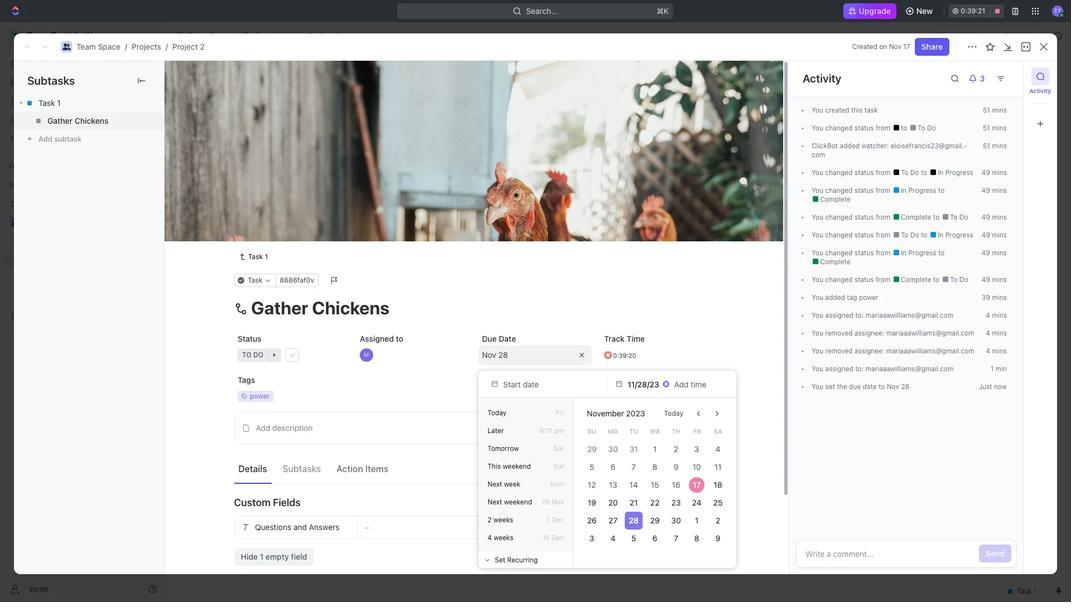 Task type: vqa. For each thing, say whether or not it's contained in the screenshot.
the middle the Add Task
yes



Task type: locate. For each thing, give the bounding box(es) containing it.
1 mins from the top
[[992, 106, 1007, 114]]

1 assigned from the top
[[826, 311, 854, 320]]

9 up 16
[[674, 463, 679, 472]]

task sidebar navigation tab list
[[1029, 68, 1053, 133]]

0 horizontal spatial add task
[[225, 233, 258, 242]]

you assigned to: mariaaawilliams@gmail.com for 4 mins
[[812, 311, 954, 320]]

2 next from the top
[[488, 498, 502, 507]]

you
[[812, 106, 824, 114], [812, 124, 824, 132], [812, 169, 824, 177], [812, 186, 824, 195], [812, 213, 824, 222], [812, 231, 824, 239], [812, 249, 824, 257], [812, 276, 824, 284], [812, 294, 824, 302], [812, 311, 824, 320], [812, 329, 824, 338], [812, 347, 824, 355], [812, 365, 824, 373], [812, 383, 824, 391]]

1 horizontal spatial projects
[[255, 31, 284, 40]]

7 down 23
[[674, 534, 678, 544]]

team for team space / projects / project 2
[[76, 42, 96, 51]]

1 inside custom fields element
[[260, 552, 264, 562]]

space
[[209, 31, 232, 40], [98, 42, 120, 51]]

questions
[[255, 523, 291, 532]]

projects link
[[241, 29, 287, 42], [132, 42, 161, 51]]

assigned down 'you added tag power'
[[826, 311, 854, 320]]

gather
[[47, 116, 73, 126]]

7
[[632, 463, 636, 472], [674, 534, 678, 544]]

2 vertical spatial 4 mins
[[986, 347, 1007, 355]]

51 mins for changed status from
[[983, 124, 1007, 132]]

today up later
[[488, 409, 507, 417]]

1 horizontal spatial 28
[[629, 516, 639, 526]]

1 you assigned to: mariaaawilliams@gmail.com from the top
[[812, 311, 954, 320]]

12
[[588, 480, 596, 490]]

1 vertical spatial 5
[[632, 534, 637, 544]]

1 vertical spatial next
[[488, 498, 502, 507]]

calendar link
[[282, 100, 318, 116]]

25 up 1 dec
[[542, 498, 550, 507]]

13 mins from the top
[[992, 347, 1007, 355]]

0 vertical spatial 30
[[608, 445, 618, 454]]

progress
[[216, 157, 252, 166], [946, 169, 974, 177], [909, 186, 937, 195], [946, 231, 974, 239], [909, 249, 937, 257]]

14 you from the top
[[812, 383, 824, 391]]

6 changed from the top
[[826, 249, 853, 257]]

1 vertical spatial to:
[[856, 365, 864, 373]]

sat up the mon
[[554, 463, 564, 471]]

28 down the 21 at right
[[629, 516, 639, 526]]

2 25 from the left
[[714, 498, 723, 508]]

1 vertical spatial 51 mins
[[983, 124, 1007, 132]]

0 horizontal spatial task 1
[[39, 98, 61, 108]]

sat down the pm
[[554, 445, 564, 453]]

17 right on
[[904, 42, 911, 51]]

0 horizontal spatial project 2
[[194, 66, 260, 85]]

0 vertical spatial 17
[[904, 42, 911, 51]]

0 vertical spatial next
[[488, 480, 502, 489]]

status
[[237, 334, 261, 344]]

8 down 24
[[695, 534, 700, 544]]

4 mins from the top
[[992, 169, 1007, 177]]

track
[[604, 334, 625, 344]]

4 49 mins from the top
[[982, 231, 1007, 239]]

weekend down the week
[[504, 498, 532, 507]]

5 you from the top
[[812, 213, 824, 222]]

1 vertical spatial subtasks
[[283, 464, 321, 474]]

0 horizontal spatial 25
[[542, 498, 550, 507]]

share down new at right
[[922, 42, 943, 51]]

items
[[365, 464, 389, 474]]

add task down calendar
[[300, 157, 329, 166]]

empty
[[266, 552, 289, 562]]

su
[[588, 428, 596, 435]]

next up 2 weeks
[[488, 498, 502, 507]]

task 1 up task 2 at the top of the page
[[225, 194, 248, 203]]

activity inside task sidebar navigation tab list
[[1030, 88, 1052, 94]]

0 horizontal spatial projects
[[132, 42, 161, 51]]

Search tasks... text field
[[933, 127, 1044, 143]]

status
[[855, 124, 874, 132], [855, 169, 874, 177], [855, 186, 874, 195], [855, 213, 874, 222], [855, 231, 874, 239], [855, 249, 874, 257], [855, 276, 874, 284]]

0 vertical spatial 4 mins
[[986, 311, 1007, 320]]

2 vertical spatial add task button
[[220, 231, 262, 244]]

0 horizontal spatial 17
[[693, 480, 701, 490]]

hide inside custom fields element
[[241, 552, 258, 562]]

0 horizontal spatial subtasks
[[27, 74, 75, 87]]

task 1 link
[[14, 94, 164, 112], [234, 251, 273, 264]]

0 horizontal spatial 15
[[543, 534, 550, 542]]

25 down 18
[[714, 498, 723, 508]]

1 inside task sidebar content section
[[991, 365, 994, 373]]

board
[[208, 103, 230, 112]]

0 horizontal spatial projects link
[[132, 42, 161, 51]]

added right clickbot
[[840, 142, 860, 150]]

12 mins from the top
[[992, 329, 1007, 338]]

user group image
[[11, 219, 20, 225]]

add task button down calendar link at the top
[[286, 155, 334, 169]]

1 horizontal spatial user group image
[[177, 33, 184, 39]]

later
[[488, 427, 504, 435]]

subtasks up fields at the left of page
[[283, 464, 321, 474]]

dec for 15 dec
[[552, 534, 564, 542]]

share
[[937, 31, 958, 40], [922, 42, 943, 51]]

user group image left team space
[[177, 33, 184, 39]]

1 next from the top
[[488, 480, 502, 489]]

removed up the
[[826, 347, 853, 355]]

0 horizontal spatial 6
[[611, 463, 616, 472]]

5 up '12'
[[590, 463, 594, 472]]

2 horizontal spatial 28
[[901, 383, 910, 391]]

1 vertical spatial weeks
[[494, 534, 514, 542]]

assignee: up "date"
[[855, 347, 885, 355]]

to do
[[916, 124, 936, 132], [899, 169, 921, 177], [948, 213, 969, 222], [899, 231, 921, 239], [948, 276, 969, 284]]

dec down 1 dec
[[552, 534, 564, 542]]

1 horizontal spatial subtasks
[[283, 464, 321, 474]]

you assigned to: mariaaawilliams@gmail.com down power
[[812, 311, 954, 320]]

gather chickens link
[[14, 112, 164, 130]]

2 mins from the top
[[992, 124, 1007, 132]]

weeks down 2 weeks
[[494, 534, 514, 542]]

1 horizontal spatial hide
[[579, 131, 594, 139]]

1 status from the top
[[855, 124, 874, 132]]

2 51 from the top
[[983, 124, 991, 132]]

⌘k
[[657, 6, 669, 16]]

just now
[[979, 383, 1007, 391]]

custom fields button
[[234, 489, 714, 516]]

51 mins for added watcher:
[[983, 142, 1007, 150]]

team space
[[188, 31, 232, 40]]

28 down due date
[[498, 350, 508, 360]]

17 down 10
[[693, 480, 701, 490]]

mins
[[992, 106, 1007, 114], [992, 124, 1007, 132], [992, 142, 1007, 150], [992, 169, 1007, 177], [992, 186, 1007, 195], [992, 213, 1007, 222], [992, 231, 1007, 239], [992, 249, 1007, 257], [992, 276, 1007, 284], [992, 294, 1007, 302], [992, 311, 1007, 320], [992, 329, 1007, 338], [992, 347, 1007, 355]]

2
[[336, 31, 341, 40], [200, 42, 205, 51], [247, 66, 257, 85], [265, 157, 269, 166], [244, 213, 249, 223], [674, 445, 679, 454], [488, 516, 492, 525], [716, 516, 721, 526]]

2 you assigned to: mariaaawilliams@gmail.com from the top
[[812, 365, 954, 373]]

0 vertical spatial you assigned to: mariaaawilliams@gmail.com
[[812, 311, 954, 320]]

1 vertical spatial 6
[[653, 534, 658, 544]]

1 removed from the top
[[826, 329, 853, 338]]

1 vertical spatial 15
[[543, 534, 550, 542]]

6 up 13
[[611, 463, 616, 472]]

1 assignee: from the top
[[855, 329, 885, 338]]

3 49 from the top
[[982, 213, 991, 222]]

0 vertical spatial 51
[[983, 106, 991, 114]]

today up th
[[664, 410, 684, 418]]

1 4 mins from the top
[[986, 311, 1007, 320]]

3 down 26
[[590, 534, 594, 544]]

28 right "date"
[[901, 383, 910, 391]]

29
[[587, 445, 597, 454], [650, 516, 660, 526]]

0 vertical spatial 6
[[611, 463, 616, 472]]

8
[[653, 463, 658, 472], [695, 534, 700, 544]]

1 you from the top
[[812, 106, 824, 114]]

0 vertical spatial weeks
[[494, 516, 513, 525]]

0 vertical spatial project
[[308, 31, 334, 40]]

1 horizontal spatial 29
[[650, 516, 660, 526]]

set recurring
[[495, 556, 538, 564]]

0 horizontal spatial 8
[[653, 463, 658, 472]]

1 changed from the top
[[826, 124, 853, 132]]

nov right on
[[889, 42, 902, 51]]

next
[[488, 480, 502, 489], [488, 498, 502, 507]]

1 to: from the top
[[856, 311, 864, 320]]

weeks up 4 weeks
[[494, 516, 513, 525]]

3 mins from the top
[[992, 142, 1007, 150]]

1 horizontal spatial team
[[188, 31, 207, 40]]

sat
[[554, 445, 564, 453], [554, 463, 564, 471]]

subtasks inside button
[[283, 464, 321, 474]]

6 down '22'
[[653, 534, 658, 544]]

to: down "tag"
[[856, 311, 864, 320]]

added
[[840, 142, 860, 150], [826, 294, 845, 302]]

hide inside button
[[579, 131, 594, 139]]

you assigned to: mariaaawilliams@gmail.com up "date"
[[812, 365, 954, 373]]

0 vertical spatial sat
[[554, 445, 564, 453]]

1 25 from the left
[[542, 498, 550, 507]]

6 49 from the top
[[982, 276, 991, 284]]

add task
[[991, 71, 1025, 81], [300, 157, 329, 166], [225, 233, 258, 242]]

1 sat from the top
[[554, 445, 564, 453]]

nov inside dropdown button
[[482, 350, 496, 360]]

dec up "15 dec" at the right bottom of page
[[552, 516, 564, 525]]

0 vertical spatial share
[[937, 31, 958, 40]]

on
[[880, 42, 887, 51]]

1 horizontal spatial 15
[[651, 480, 659, 490]]

calendar
[[285, 103, 318, 112]]

2 51 mins from the top
[[983, 124, 1007, 132]]

1 vertical spatial sat
[[554, 463, 564, 471]]

hide 1 empty field
[[241, 552, 307, 562]]

user group image up home link
[[62, 44, 71, 50]]

you removed assignee: mariaaawilliams@gmail.com down power
[[812, 329, 975, 338]]

15 up '22'
[[651, 480, 659, 490]]

complete
[[819, 195, 851, 204], [899, 213, 934, 222], [819, 258, 851, 266], [899, 276, 934, 284]]

3 changed status from from the top
[[824, 186, 893, 195]]

1 horizontal spatial add task button
[[286, 155, 334, 169]]

9 mins from the top
[[992, 276, 1007, 284]]

1 horizontal spatial 9
[[716, 534, 721, 544]]

the
[[837, 383, 847, 391]]

6 status from the top
[[855, 249, 874, 257]]

next left the week
[[488, 480, 502, 489]]

2 you removed assignee: mariaaawilliams@gmail.com from the top
[[812, 347, 975, 355]]

today inside button
[[664, 410, 684, 418]]

2023
[[626, 409, 645, 419]]

you added tag power
[[812, 294, 879, 302]]

1 horizontal spatial 6
[[653, 534, 658, 544]]

4
[[986, 311, 991, 320], [986, 329, 991, 338], [986, 347, 991, 355], [716, 445, 721, 454], [488, 534, 492, 542], [611, 534, 616, 544]]

to: for 4 mins
[[856, 311, 864, 320]]

1 vertical spatial 3
[[590, 534, 594, 544]]

0 horizontal spatial 9
[[674, 463, 679, 472]]

0 vertical spatial 3
[[695, 445, 700, 454]]

3 from from the top
[[876, 186, 891, 195]]

1 vertical spatial you removed assignee: mariaaawilliams@gmail.com
[[812, 347, 975, 355]]

29 down '22'
[[650, 516, 660, 526]]

6
[[611, 463, 616, 472], [653, 534, 658, 544]]

1 51 from the top
[[983, 106, 991, 114]]

projects
[[255, 31, 284, 40], [132, 42, 161, 51]]

3 51 from the top
[[983, 142, 991, 150]]

1 vertical spatial team
[[76, 42, 96, 51]]

6 from from the top
[[876, 249, 891, 257]]

0 vertical spatial you removed assignee: mariaaawilliams@gmail.com
[[812, 329, 975, 338]]

to
[[901, 124, 909, 132], [918, 124, 926, 132], [901, 169, 909, 177], [921, 169, 930, 177], [939, 186, 945, 195], [934, 213, 942, 222], [950, 213, 958, 222], [901, 231, 909, 239], [921, 231, 930, 239], [939, 249, 945, 257], [934, 276, 942, 284], [950, 276, 958, 284], [396, 334, 403, 344], [879, 383, 885, 391]]

0:39:21
[[961, 7, 986, 15]]

0 vertical spatial 5
[[590, 463, 594, 472]]

you assigned to: mariaaawilliams@gmail.com for 1 min
[[812, 365, 954, 373]]

add up customize
[[991, 71, 1006, 81]]

questions and answers
[[255, 523, 339, 532]]

0 horizontal spatial 29
[[587, 445, 597, 454]]

assigned up the
[[826, 365, 854, 373]]

tu
[[630, 428, 638, 435]]

0 horizontal spatial 28
[[498, 350, 508, 360]]

nov down "due"
[[482, 350, 496, 360]]

2 to: from the top
[[856, 365, 864, 373]]

added left "tag"
[[826, 294, 845, 302]]

3 up 10
[[695, 445, 700, 454]]

0 horizontal spatial task 1 link
[[14, 94, 164, 112]]

fri
[[556, 409, 564, 417]]

weeks for 2 weeks
[[494, 516, 513, 525]]

30 down mo
[[608, 445, 618, 454]]

0 vertical spatial to:
[[856, 311, 864, 320]]

task 1 link down task 2 at the top of the page
[[234, 251, 273, 264]]

31
[[630, 445, 638, 454]]

3 51 mins from the top
[[983, 142, 1007, 150]]

weekend up the week
[[503, 463, 531, 471]]

share down new button
[[937, 31, 958, 40]]

28
[[498, 350, 508, 360], [901, 383, 910, 391], [629, 516, 639, 526]]

1 vertical spatial assigned
[[826, 365, 854, 373]]

task 1 down task 2 at the top of the page
[[248, 253, 268, 261]]

project inside project 2 link
[[308, 31, 334, 40]]

changed
[[826, 124, 853, 132], [826, 169, 853, 177], [826, 186, 853, 195], [826, 213, 853, 222], [826, 231, 853, 239], [826, 249, 853, 257], [826, 276, 853, 284]]

1 vertical spatial 1 button
[[251, 213, 266, 224]]

1 horizontal spatial activity
[[1030, 88, 1052, 94]]

1 dec from the top
[[552, 516, 564, 525]]

task 1 link up chickens
[[14, 94, 164, 112]]

0 vertical spatial 8
[[653, 463, 658, 472]]

1 vertical spatial 8
[[695, 534, 700, 544]]

/
[[237, 31, 239, 40], [289, 31, 292, 40], [125, 42, 127, 51], [166, 42, 168, 51]]

recurring
[[507, 556, 538, 564]]

1 horizontal spatial task 1 link
[[234, 251, 273, 264]]

3 4 mins from the top
[[986, 347, 1007, 355]]

4 you from the top
[[812, 186, 824, 195]]

you created this task
[[812, 106, 878, 114]]

add task button up customize
[[984, 68, 1031, 85]]

6 changed status from from the top
[[824, 249, 893, 257]]

1 vertical spatial dec
[[552, 534, 564, 542]]

2 changed from the top
[[826, 169, 853, 177]]

1 vertical spatial 28
[[901, 383, 910, 391]]

docs
[[27, 96, 45, 105]]

custom
[[234, 497, 271, 509]]

subtasks
[[27, 74, 75, 87], [283, 464, 321, 474]]

today
[[488, 409, 507, 417], [664, 410, 684, 418]]

0 horizontal spatial 7
[[632, 463, 636, 472]]

4 changed status from from the top
[[824, 213, 893, 222]]

15 down 1 dec
[[543, 534, 550, 542]]

51 mins
[[983, 106, 1007, 114], [983, 124, 1007, 132], [983, 142, 1007, 150]]

removed down 'you added tag power'
[[826, 329, 853, 338]]

2 horizontal spatial task 1
[[248, 253, 268, 261]]

add task down task 2 at the top of the page
[[225, 233, 258, 242]]

0 vertical spatial hide
[[579, 131, 594, 139]]

customize
[[977, 103, 1016, 112]]

track time
[[604, 334, 645, 344]]

next for next week
[[488, 480, 502, 489]]

to: up you set the due date to nov 28
[[856, 365, 864, 373]]

add task button down task 2 at the top of the page
[[220, 231, 262, 244]]

1 vertical spatial 29
[[650, 516, 660, 526]]

from
[[876, 124, 891, 132], [876, 169, 891, 177], [876, 186, 891, 195], [876, 213, 891, 222], [876, 231, 891, 239], [876, 249, 891, 257], [876, 276, 891, 284]]

task 1 up dashboards
[[39, 98, 61, 108]]

5 changed from the top
[[826, 231, 853, 239]]

team for team space
[[188, 31, 207, 40]]

1 vertical spatial space
[[98, 42, 120, 51]]

subtasks down the home
[[27, 74, 75, 87]]

1 vertical spatial projects
[[132, 42, 161, 51]]

nov right "date"
[[887, 383, 900, 391]]

1 button for 2
[[251, 213, 266, 224]]

user group image
[[177, 33, 184, 39], [62, 44, 71, 50]]

8 up '22'
[[653, 463, 658, 472]]

2 assigned from the top
[[826, 365, 854, 373]]

created on nov 17
[[853, 42, 911, 51]]

15 dec
[[543, 534, 564, 542]]

51 for added watcher:
[[983, 142, 991, 150]]

2 sat from the top
[[554, 463, 564, 471]]

0 vertical spatial user group image
[[177, 33, 184, 39]]

0 vertical spatial removed
[[826, 329, 853, 338]]

assigned
[[826, 311, 854, 320], [826, 365, 854, 373]]

15 for 15
[[651, 480, 659, 490]]

0 vertical spatial activity
[[803, 72, 842, 85]]

assignee: down power
[[855, 329, 885, 338]]

week
[[504, 480, 521, 489]]

0 vertical spatial task 1
[[39, 98, 61, 108]]

0 vertical spatial dec
[[552, 516, 564, 525]]

12 you from the top
[[812, 347, 824, 355]]

weekend
[[503, 463, 531, 471], [504, 498, 532, 507]]

9 down 18
[[716, 534, 721, 544]]

you removed assignee: mariaaawilliams@gmail.com up "date"
[[812, 347, 975, 355]]

1 vertical spatial task 1
[[225, 194, 248, 203]]

29 down su in the bottom of the page
[[587, 445, 597, 454]]

7 you from the top
[[812, 249, 824, 257]]

field
[[291, 552, 307, 562]]

5 down the 21 at right
[[632, 534, 637, 544]]

tree
[[4, 194, 162, 345]]

1 vertical spatial you assigned to: mariaaawilliams@gmail.com
[[812, 365, 954, 373]]

7 up 14
[[632, 463, 636, 472]]

removed
[[826, 329, 853, 338], [826, 347, 853, 355]]

2 49 mins from the top
[[982, 186, 1007, 195]]

spaces
[[9, 181, 33, 189]]

1 49 from the top
[[982, 169, 991, 177]]

tree inside sidebar navigation
[[4, 194, 162, 345]]

2 dec from the top
[[552, 534, 564, 542]]

30 down 23
[[671, 516, 681, 526]]

2 inside project 2 link
[[336, 31, 341, 40]]

1 vertical spatial add task button
[[286, 155, 334, 169]]

search...
[[527, 6, 558, 16]]

assignee:
[[855, 329, 885, 338], [855, 347, 885, 355]]

39 mins
[[982, 294, 1007, 302]]

8686faf0v button
[[275, 274, 318, 287]]

2 4 mins from the top
[[986, 329, 1007, 338]]

0 vertical spatial add task
[[991, 71, 1025, 81]]

send
[[986, 549, 1005, 559]]

add task up customize
[[991, 71, 1025, 81]]

0 horizontal spatial space
[[98, 42, 120, 51]]

table link
[[336, 100, 358, 116]]



Task type: describe. For each thing, give the bounding box(es) containing it.
now
[[994, 383, 1007, 391]]

1 horizontal spatial add task
[[300, 157, 329, 166]]

next weekend
[[488, 498, 532, 507]]

18
[[714, 480, 723, 490]]

assigned to
[[360, 334, 403, 344]]

11
[[715, 463, 722, 472]]

answers
[[309, 523, 339, 532]]

chickens
[[75, 116, 108, 126]]

25 for 25
[[714, 498, 723, 508]]

1 from from the top
[[876, 124, 891, 132]]

0 vertical spatial added
[[840, 142, 860, 150]]

inbox link
[[4, 73, 162, 91]]

nov inside task sidebar content section
[[887, 383, 900, 391]]

1 horizontal spatial 17
[[904, 42, 911, 51]]

0 horizontal spatial 30
[[608, 445, 618, 454]]

eloisefrancis23@gmail. com
[[812, 142, 967, 159]]

date
[[863, 383, 877, 391]]

action items button
[[332, 459, 393, 479]]

1 vertical spatial 7
[[674, 534, 678, 544]]

set
[[495, 556, 506, 564]]

24
[[693, 498, 702, 508]]

0 vertical spatial task 1 link
[[14, 94, 164, 112]]

3 49 mins from the top
[[982, 213, 1007, 222]]

2 assignee: from the top
[[855, 347, 885, 355]]

weekend for next weekend
[[504, 498, 532, 507]]

sat for this weekend
[[554, 463, 564, 471]]

4 status from the top
[[855, 213, 874, 222]]

5 49 mins from the top
[[982, 249, 1007, 257]]

6 you from the top
[[812, 231, 824, 239]]

2 horizontal spatial add task button
[[984, 68, 1031, 85]]

add task for the add task button to the bottom
[[225, 233, 258, 242]]

5 49 from the top
[[982, 249, 991, 257]]

docs link
[[4, 92, 162, 110]]

nov 28
[[482, 350, 508, 360]]

16
[[672, 480, 680, 490]]

51 for changed status from
[[983, 124, 991, 132]]

th
[[672, 428, 681, 435]]

invite
[[29, 585, 48, 594]]

sa
[[714, 428, 723, 435]]

1 vertical spatial project 2
[[194, 66, 260, 85]]

1 horizontal spatial task 1
[[225, 194, 248, 203]]

39
[[982, 294, 991, 302]]

new
[[917, 6, 933, 16]]

added watcher:
[[838, 142, 891, 150]]

1 horizontal spatial 8
[[695, 534, 700, 544]]

next for next weekend
[[488, 498, 502, 507]]

6:11
[[540, 427, 552, 435]]

1 horizontal spatial team space link
[[174, 29, 234, 42]]

27
[[609, 516, 618, 526]]

action
[[337, 464, 363, 474]]

13
[[609, 480, 617, 490]]

5 status from the top
[[855, 231, 874, 239]]

assignees
[[465, 131, 498, 139]]

add left the description
[[256, 424, 270, 433]]

this
[[851, 106, 863, 114]]

0 horizontal spatial project 2 link
[[172, 42, 205, 51]]

1 horizontal spatial 5
[[632, 534, 637, 544]]

1 min
[[991, 365, 1007, 373]]

space for team space
[[209, 31, 232, 40]]

custom fields
[[234, 497, 301, 509]]

set
[[826, 383, 835, 391]]

7 mins from the top
[[992, 231, 1007, 239]]

assignees button
[[451, 128, 503, 142]]

tags
[[237, 376, 255, 385]]

table
[[339, 103, 358, 112]]

Start date text field
[[503, 380, 596, 389]]

8 you from the top
[[812, 276, 824, 284]]

this weekend
[[488, 463, 531, 471]]

weekend for this weekend
[[503, 463, 531, 471]]

list
[[251, 103, 264, 112]]

nov down the mon
[[552, 498, 564, 507]]

1 vertical spatial added
[[826, 294, 845, 302]]

28 inside dropdown button
[[498, 350, 508, 360]]

custom fields element
[[234, 516, 714, 566]]

dashboards link
[[4, 111, 162, 129]]

created
[[853, 42, 878, 51]]

add description
[[256, 424, 313, 433]]

9 you from the top
[[812, 294, 824, 302]]

2 changed status from from the top
[[824, 169, 893, 177]]

1 dec
[[547, 516, 564, 525]]

Add time text field
[[674, 380, 708, 389]]

subtasks button
[[278, 459, 326, 479]]

7 status from the top
[[855, 276, 874, 284]]

home link
[[4, 54, 162, 72]]

task sidebar content section
[[789, 61, 1023, 575]]

clickbot
[[812, 142, 838, 150]]

7 from from the top
[[876, 276, 891, 284]]

mo
[[608, 428, 618, 435]]

we
[[650, 428, 660, 435]]

home
[[27, 58, 48, 68]]

add task for the add task button to the right
[[991, 71, 1025, 81]]

to: for 1 min
[[856, 365, 864, 373]]

3 you from the top
[[812, 169, 824, 177]]

add down calendar link at the top
[[300, 157, 313, 166]]

eloisefrancis23@gmail.
[[891, 142, 967, 150]]

4 from from the top
[[876, 213, 891, 222]]

0 horizontal spatial user group image
[[62, 44, 71, 50]]

1 you removed assignee: mariaaawilliams@gmail.com from the top
[[812, 329, 975, 338]]

4 49 from the top
[[982, 231, 991, 239]]

hide for hide
[[579, 131, 594, 139]]

Due date text field
[[628, 380, 660, 389]]

dec for 1 dec
[[552, 516, 564, 525]]

assigned for 4 mins
[[826, 311, 854, 320]]

13 you from the top
[[812, 365, 824, 373]]

1 vertical spatial share
[[922, 42, 943, 51]]

0:39:21 button
[[949, 4, 1005, 18]]

add down task 2 at the top of the page
[[225, 233, 239, 242]]

upgrade link
[[844, 3, 897, 19]]

5 mins from the top
[[992, 186, 1007, 195]]

1 49 mins from the top
[[982, 169, 1007, 177]]

7 changed from the top
[[826, 276, 853, 284]]

send button
[[979, 545, 1012, 563]]

3 status from the top
[[855, 186, 874, 195]]

activity inside task sidebar content section
[[803, 72, 842, 85]]

space for team space / projects / project 2
[[98, 42, 120, 51]]

6 mins from the top
[[992, 213, 1007, 222]]

hide for hide 1 empty field
[[241, 552, 258, 562]]

2 removed from the top
[[826, 347, 853, 355]]

2 vertical spatial task 1
[[248, 253, 268, 261]]

customize button
[[962, 100, 1019, 116]]

10 you from the top
[[812, 311, 824, 320]]

automations button
[[970, 27, 1028, 44]]

2 vertical spatial 28
[[629, 516, 639, 526]]

date
[[499, 334, 516, 344]]

0 vertical spatial 29
[[587, 445, 597, 454]]

2 vertical spatial project
[[194, 66, 244, 85]]

automations
[[976, 31, 1022, 40]]

watcher:
[[862, 142, 889, 150]]

assigned for 1 min
[[826, 365, 854, 373]]

0 horizontal spatial team space link
[[76, 42, 120, 51]]

26
[[587, 516, 597, 526]]

11 you from the top
[[812, 329, 824, 338]]

hide button
[[575, 128, 599, 142]]

0 vertical spatial projects
[[255, 31, 284, 40]]

10 mins from the top
[[992, 294, 1007, 302]]

15 for 15 dec
[[543, 534, 550, 542]]

new button
[[901, 2, 940, 20]]

mon
[[550, 480, 564, 489]]

1 vertical spatial 9
[[716, 534, 721, 544]]

2 you from the top
[[812, 124, 824, 132]]

2 status from the top
[[855, 169, 874, 177]]

11 mins from the top
[[992, 311, 1007, 320]]

28 inside task sidebar content section
[[901, 383, 910, 391]]

10
[[693, 463, 701, 472]]

3 changed from the top
[[826, 186, 853, 195]]

0 vertical spatial subtasks
[[27, 74, 75, 87]]

due
[[482, 334, 497, 344]]

tomorrow
[[488, 445, 519, 453]]

25 for 25 nov
[[542, 498, 550, 507]]

2 weeks
[[488, 516, 513, 525]]

Edit task name text field
[[234, 297, 714, 319]]

november
[[587, 409, 624, 419]]

today button
[[658, 405, 690, 423]]

favorites
[[9, 162, 38, 170]]

19
[[588, 498, 596, 508]]

com
[[812, 142, 967, 159]]

1 changed status from from the top
[[824, 124, 893, 132]]

description
[[272, 424, 313, 433]]

8 mins from the top
[[992, 249, 1007, 257]]

2 49 from the top
[[982, 186, 991, 195]]

1 horizontal spatial project 2
[[308, 31, 341, 40]]

0 horizontal spatial today
[[488, 409, 507, 417]]

sidebar navigation
[[0, 22, 167, 603]]

1 horizontal spatial project 2 link
[[294, 29, 344, 42]]

2 from from the top
[[876, 169, 891, 177]]

1 vertical spatial project
[[172, 42, 198, 51]]

5 changed status from from the top
[[824, 231, 893, 239]]

weeks for 4 weeks
[[494, 534, 514, 542]]

6 49 mins from the top
[[982, 276, 1007, 284]]

this
[[488, 463, 501, 471]]

1 vertical spatial task 1 link
[[234, 251, 273, 264]]

tag
[[847, 294, 858, 302]]

4 changed from the top
[[826, 213, 853, 222]]

gantt link
[[377, 100, 400, 116]]

due
[[849, 383, 861, 391]]

time
[[627, 334, 645, 344]]

1 51 mins from the top
[[983, 106, 1007, 114]]

next week
[[488, 480, 521, 489]]

8686faf0v
[[280, 276, 314, 285]]

6:11 pm
[[540, 427, 564, 435]]

task 2
[[225, 213, 249, 223]]

1 horizontal spatial projects link
[[241, 29, 287, 42]]

1 vertical spatial 30
[[671, 516, 681, 526]]

sat for tomorrow
[[554, 445, 564, 453]]

7 changed status from from the top
[[824, 276, 893, 284]]

5 from from the top
[[876, 231, 891, 239]]

1 button for 1
[[250, 193, 265, 204]]

action items
[[337, 464, 389, 474]]



